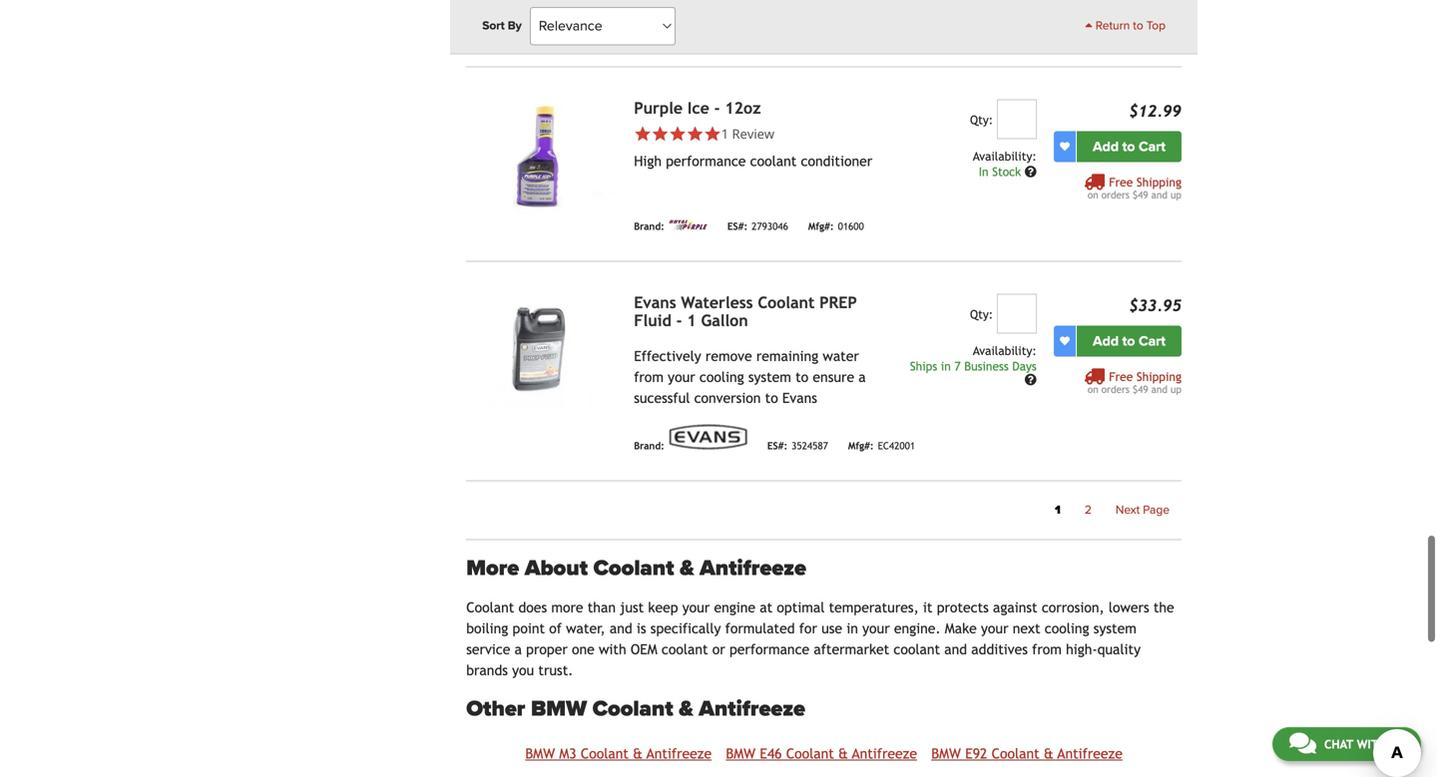 Task type: describe. For each thing, give the bounding box(es) containing it.
evans inside evans waterless coolant prep fluid - 1 gallon
[[634, 293, 676, 312]]

about
[[525, 555, 588, 582]]

effectively
[[634, 348, 701, 364]]

m3
[[559, 746, 577, 762]]

stock
[[992, 164, 1021, 178]]

remaining
[[756, 348, 819, 364]]

prep
[[820, 293, 857, 312]]

add to wish list image for $33.95
[[1060, 336, 1070, 346]]

high performance coolant conditioner
[[634, 153, 873, 169]]

in stock
[[979, 164, 1025, 178]]

additives
[[971, 642, 1028, 658]]

ships
[[910, 359, 937, 373]]

or
[[712, 642, 725, 658]]

1 1 review link from the left
[[634, 125, 892, 142]]

es#2793046 - 01600 - purple ice - 12oz - high performance coolant conditioner - royal purple - audi bmw volkswagen mercedes benz mini porsche image
[[466, 99, 618, 213]]

top
[[1147, 18, 1166, 33]]

add for $33.95
[[1093, 333, 1119, 350]]

in
[[979, 164, 989, 178]]

from inside coolant does more than just keep your engine at optimal temperatures, it protects against corrosion, lowers the boiling point of water, and is specifically formulated for use in your engine. make your next cooling system service a proper one with oem coolant or performance aftermarket coolant and additives from high-quality brands you trust.
[[1032, 642, 1062, 658]]

next
[[1116, 503, 1140, 517]]

qty: for 12oz
[[970, 113, 993, 127]]

a inside coolant does more than just keep your engine at optimal temperatures, it protects against corrosion, lowers the boiling point of water, and is specifically formulated for use in your engine. make your next cooling system service a proper one with oem coolant or performance aftermarket coolant and additives from high-quality brands you trust.
[[515, 642, 522, 658]]

it
[[923, 600, 933, 616]]

system inside coolant does more than just keep your engine at optimal temperatures, it protects against corrosion, lowers the boiling point of water, and is specifically formulated for use in your engine. make your next cooling system service a proper one with oem coolant or performance aftermarket coolant and additives from high-quality brands you trust.
[[1094, 621, 1137, 637]]

other
[[466, 696, 525, 723]]

does
[[519, 600, 547, 616]]

with inside coolant does more than just keep your engine at optimal temperatures, it protects against corrosion, lowers the boiling point of water, and is specifically formulated for use in your engine. make your next cooling system service a proper one with oem coolant or performance aftermarket coolant and additives from high-quality brands you trust.
[[599, 642, 626, 658]]

1 for 1 review
[[721, 125, 729, 142]]

2
[[1085, 503, 1092, 517]]

add to cart button for $33.95
[[1077, 326, 1182, 357]]

next page link
[[1104, 497, 1182, 523]]

7
[[955, 359, 961, 373]]

water,
[[566, 621, 606, 637]]

more
[[466, 555, 519, 582]]

shipping for $33.95
[[1137, 370, 1182, 384]]

is
[[637, 621, 646, 637]]

evans - corporate logo image
[[669, 424, 747, 449]]

add to wish list image for $12.99
[[1060, 141, 1070, 151]]

1 star image from the left
[[634, 125, 651, 142]]

12oz
[[725, 99, 761, 117]]

proper
[[526, 642, 568, 658]]

business
[[964, 359, 1009, 373]]

comments image
[[1289, 732, 1316, 756]]

on for $33.95
[[1088, 384, 1099, 395]]

question circle image for evans waterless coolant prep fluid - 1 gallon
[[1025, 374, 1037, 386]]

1 horizontal spatial -
[[714, 99, 720, 117]]

orders for $33.95
[[1102, 384, 1130, 395]]

0 vertical spatial performance
[[666, 153, 746, 169]]

high-
[[1066, 642, 1098, 658]]

to down $12.99
[[1123, 138, 1135, 155]]

you
[[512, 663, 534, 679]]

high
[[634, 153, 662, 169]]

ships in 7 business days
[[910, 359, 1037, 373]]

page
[[1143, 503, 1170, 517]]

your inside effectively remove remaining water from your cooling system to ensure a sucessful conversion to evans
[[668, 369, 695, 385]]

keep
[[648, 600, 678, 616]]

use
[[822, 621, 842, 637]]

aftermarket
[[814, 642, 890, 658]]

1 inside evans waterless coolant prep fluid - 1 gallon
[[687, 311, 696, 330]]

days
[[1012, 359, 1037, 373]]

fluid
[[634, 311, 672, 330]]

next page
[[1116, 503, 1170, 517]]

es#: for -
[[727, 221, 748, 232]]

bmw e46 coolant & antifreeze
[[726, 746, 917, 762]]

coolant for about
[[593, 555, 674, 582]]

antifreeze for bmw m3 coolant & antifreeze
[[647, 746, 712, 762]]

free shipping on orders $49 and up for $33.95
[[1088, 370, 1182, 395]]

waterless
[[681, 293, 753, 312]]

next
[[1013, 621, 1041, 637]]

conversion
[[694, 390, 761, 406]]

system inside effectively remove remaining water from your cooling system to ensure a sucessful conversion to evans
[[748, 369, 791, 385]]

1 vertical spatial with
[[1357, 738, 1387, 752]]

purple
[[634, 99, 683, 117]]

point
[[513, 621, 545, 637]]

& for m3
[[633, 746, 643, 762]]

formulated
[[725, 621, 795, 637]]

- inside evans waterless coolant prep fluid - 1 gallon
[[676, 311, 682, 330]]

$33.95
[[1129, 296, 1182, 315]]

antifreeze for bmw e92 coolant & antifreeze
[[1058, 746, 1123, 762]]

at
[[760, 600, 773, 616]]

corrosion,
[[1042, 600, 1105, 616]]

up for $12.99
[[1171, 189, 1182, 200]]

specifically
[[651, 621, 721, 637]]

brands
[[466, 663, 508, 679]]

sucessful
[[634, 390, 690, 406]]

1 link
[[1043, 497, 1073, 523]]

orders for $12.99
[[1102, 189, 1130, 200]]

qty: for prep
[[970, 307, 993, 321]]

2 1 review link from the left
[[721, 125, 775, 142]]

& for e92
[[1044, 746, 1054, 762]]

coolant does more than just keep your engine at optimal temperatures, it protects against corrosion, lowers the boiling point of water, and is specifically formulated for use in your engine. make your next cooling system service a proper one with oem coolant or performance aftermarket coolant and additives from high-quality brands you trust.
[[466, 600, 1175, 679]]

bmw for bmw e92 coolant & antifreeze
[[931, 746, 961, 762]]

$49 for $33.95
[[1133, 384, 1149, 395]]

2 link
[[1073, 497, 1104, 523]]

more
[[551, 600, 583, 616]]

bmw m3 coolant & antifreeze
[[525, 746, 712, 762]]

cart for $12.99
[[1139, 138, 1166, 155]]

protects
[[937, 600, 989, 616]]

just
[[620, 600, 644, 616]]

gallon
[[701, 311, 748, 330]]

0 horizontal spatial coolant
[[662, 642, 708, 658]]

2 star image from the left
[[651, 125, 669, 142]]

and down $12.99
[[1152, 189, 1168, 200]]

oem
[[631, 642, 657, 658]]

return to top link
[[1085, 17, 1166, 35]]

coolant for e92
[[992, 746, 1040, 762]]

coolant for e46
[[786, 746, 834, 762]]

bmw m3 coolant & antifreeze link
[[525, 746, 712, 762]]

coolant for waterless
[[758, 293, 815, 312]]

2 star image from the left
[[704, 125, 721, 142]]

shipping for $12.99
[[1137, 175, 1182, 189]]

from inside effectively remove remaining water from your cooling system to ensure a sucessful conversion to evans
[[634, 369, 664, 385]]

availability: for purple ice - 12oz
[[973, 149, 1037, 163]]

evans waterless coolant prep fluid - 1 gallon
[[634, 293, 857, 330]]

01600
[[838, 221, 864, 232]]

vaico - corporate logo image
[[669, 22, 711, 35]]

on for $12.99
[[1088, 189, 1099, 200]]

your up additives
[[981, 621, 1009, 637]]

purple ice - 12oz
[[634, 99, 761, 117]]

lowers
[[1109, 600, 1150, 616]]

us
[[1390, 738, 1404, 752]]

up for $33.95
[[1171, 384, 1182, 395]]

$49 for $12.99
[[1133, 189, 1149, 200]]



Task type: vqa. For each thing, say whether or not it's contained in the screenshot.
still
no



Task type: locate. For each thing, give the bounding box(es) containing it.
es#: for coolant
[[767, 440, 788, 452]]

2 horizontal spatial coolant
[[894, 642, 940, 658]]

1 vertical spatial add to cart button
[[1077, 326, 1182, 357]]

2 availability: from the top
[[973, 344, 1037, 358]]

coolant
[[750, 153, 797, 169], [662, 642, 708, 658], [894, 642, 940, 658]]

to down $33.95 at the right
[[1123, 333, 1135, 350]]

0 horizontal spatial -
[[676, 311, 682, 330]]

2 horizontal spatial 1
[[1055, 503, 1061, 517]]

question circle image
[[1025, 165, 1037, 177], [1025, 374, 1037, 386]]

2 shipping from the top
[[1137, 370, 1182, 384]]

1 question circle image from the top
[[1025, 165, 1037, 177]]

1 vertical spatial -
[[676, 311, 682, 330]]

coolant inside coolant does more than just keep your engine at optimal temperatures, it protects against corrosion, lowers the boiling point of water, and is specifically formulated for use in your engine. make your next cooling system service a proper one with oem coolant or performance aftermarket coolant and additives from high-quality brands you trust.
[[466, 600, 514, 616]]

star image
[[634, 125, 651, 142], [651, 125, 669, 142], [669, 125, 686, 142]]

1 star image from the left
[[686, 125, 704, 142]]

1 vertical spatial evans
[[782, 390, 817, 406]]

ensure
[[813, 369, 854, 385]]

& right e46
[[838, 746, 848, 762]]

to left the 'top' at the top right
[[1133, 18, 1144, 33]]

1 review link
[[634, 125, 892, 142], [721, 125, 775, 142]]

bmw left m3
[[525, 746, 555, 762]]

up down $33.95 at the right
[[1171, 384, 1182, 395]]

sort by
[[482, 18, 522, 33]]

0 vertical spatial from
[[634, 369, 664, 385]]

1 horizontal spatial a
[[859, 369, 866, 385]]

for
[[799, 621, 817, 637]]

cart down $12.99
[[1139, 138, 1166, 155]]

1 up from the top
[[1171, 189, 1182, 200]]

a up you
[[515, 642, 522, 658]]

1 vertical spatial cooling
[[1045, 621, 1090, 637]]

to down remaining
[[796, 369, 809, 385]]

conditioner
[[801, 153, 873, 169]]

star image down ice
[[704, 125, 721, 142]]

es#: left 2793046
[[727, 221, 748, 232]]

bmw e92 coolant & antifreeze
[[931, 746, 1123, 762]]

1 vertical spatial a
[[515, 642, 522, 658]]

star image down purple ice - 12oz link
[[686, 125, 704, 142]]

0 vertical spatial mfg#:
[[808, 221, 834, 232]]

system up quality
[[1094, 621, 1137, 637]]

add to cart button
[[1077, 131, 1182, 162], [1077, 326, 1182, 357]]

1 horizontal spatial evans
[[782, 390, 817, 406]]

coolant up bmw m3 coolant & antifreeze
[[593, 696, 673, 723]]

chat with us link
[[1273, 728, 1421, 762]]

your down effectively
[[668, 369, 695, 385]]

from
[[634, 369, 664, 385], [1032, 642, 1062, 658]]

boiling
[[466, 621, 508, 637]]

more about coolant & antifreeze
[[466, 555, 806, 582]]

to right conversion
[[765, 390, 778, 406]]

other bmw coolant & antifreeze
[[466, 696, 806, 723]]

0 horizontal spatial from
[[634, 369, 664, 385]]

coolant for m3
[[581, 746, 629, 762]]

2 on from the top
[[1088, 384, 1099, 395]]

& down other bmw coolant & antifreeze
[[633, 746, 643, 762]]

1 vertical spatial cart
[[1139, 333, 1166, 350]]

bmw down trust.
[[531, 696, 587, 723]]

coolant down the specifically
[[662, 642, 708, 658]]

ice
[[688, 99, 709, 117]]

1 horizontal spatial mfg#:
[[848, 440, 874, 452]]

engine.
[[894, 621, 941, 637]]

1 for 1 link
[[1055, 503, 1061, 517]]

remove
[[706, 348, 752, 364]]

1 vertical spatial in
[[847, 621, 858, 637]]

in inside coolant does more than just keep your engine at optimal temperatures, it protects against corrosion, lowers the boiling point of water, and is specifically formulated for use in your engine. make your next cooling system service a proper one with oem coolant or performance aftermarket coolant and additives from high-quality brands you trust.
[[847, 621, 858, 637]]

0 vertical spatial up
[[1171, 189, 1182, 200]]

coolant down engine.
[[894, 642, 940, 658]]

0 vertical spatial question circle image
[[1025, 165, 1037, 177]]

add
[[1093, 138, 1119, 155], [1093, 333, 1119, 350]]

add to cart button down $33.95 at the right
[[1077, 326, 1182, 357]]

add to cart button down $12.99
[[1077, 131, 1182, 162]]

on
[[1088, 189, 1099, 200], [1088, 384, 1099, 395]]

0 horizontal spatial 1
[[687, 311, 696, 330]]

paginated product list navigation navigation
[[466, 497, 1182, 523]]

1 vertical spatial brand:
[[634, 221, 665, 232]]

a right ensure
[[859, 369, 866, 385]]

qty:
[[970, 113, 993, 127], [970, 307, 993, 321]]

add for $12.99
[[1093, 138, 1119, 155]]

1 horizontal spatial es#:
[[767, 440, 788, 452]]

2 question circle image from the top
[[1025, 374, 1037, 386]]

0 vertical spatial $49
[[1133, 189, 1149, 200]]

the
[[1154, 600, 1175, 616]]

shipping down $33.95 at the right
[[1137, 370, 1182, 384]]

es#: 2793046
[[727, 221, 788, 232]]

0 vertical spatial availability:
[[973, 149, 1037, 163]]

1 horizontal spatial 1
[[721, 125, 729, 142]]

bmw left e46
[[726, 746, 756, 762]]

against
[[993, 600, 1038, 616]]

$49 down $12.99
[[1133, 189, 1149, 200]]

& for e46
[[838, 746, 848, 762]]

0 horizontal spatial with
[[599, 642, 626, 658]]

& up the specifically
[[680, 555, 694, 582]]

0 vertical spatial es#:
[[727, 221, 748, 232]]

2 add from the top
[[1093, 333, 1119, 350]]

1 left gallon
[[687, 311, 696, 330]]

1 vertical spatial add to cart
[[1093, 333, 1166, 350]]

shipping down $12.99
[[1137, 175, 1182, 189]]

cart
[[1139, 138, 1166, 155], [1139, 333, 1166, 350]]

one
[[572, 642, 595, 658]]

orders down $33.95 at the right
[[1102, 384, 1130, 395]]

1 vertical spatial up
[[1171, 384, 1182, 395]]

1
[[721, 125, 729, 142], [687, 311, 696, 330], [1055, 503, 1061, 517]]

a inside effectively remove remaining water from your cooling system to ensure a sucessful conversion to evans
[[859, 369, 866, 385]]

from up sucessful
[[634, 369, 664, 385]]

make
[[945, 621, 977, 637]]

free for $12.99
[[1109, 175, 1133, 189]]

free shipping on orders $49 and up down $12.99
[[1088, 175, 1182, 200]]

0 horizontal spatial es#:
[[727, 221, 748, 232]]

brand: left vaico - corporate logo
[[634, 26, 665, 37]]

quality
[[1098, 642, 1141, 658]]

orders down $12.99
[[1102, 189, 1130, 200]]

1 free shipping on orders $49 and up from the top
[[1088, 175, 1182, 200]]

cart for $33.95
[[1139, 333, 1166, 350]]

availability: up stock
[[973, 149, 1037, 163]]

trust.
[[538, 663, 573, 679]]

star image
[[686, 125, 704, 142], [704, 125, 721, 142]]

0 vertical spatial orders
[[1102, 189, 1130, 200]]

free shipping on orders $49 and up down $33.95 at the right
[[1088, 370, 1182, 395]]

service
[[466, 642, 510, 658]]

with left us
[[1357, 738, 1387, 752]]

antifreeze
[[700, 555, 806, 582], [699, 696, 806, 723], [647, 746, 712, 762], [852, 746, 917, 762], [1058, 746, 1123, 762]]

caret up image
[[1085, 19, 1093, 31]]

None number field
[[997, 99, 1037, 139], [997, 294, 1037, 334], [997, 99, 1037, 139], [997, 294, 1037, 334]]

add to cart down $12.99
[[1093, 138, 1166, 155]]

1 vertical spatial mfg#:
[[848, 440, 874, 452]]

evans
[[634, 293, 676, 312], [782, 390, 817, 406]]

1 vertical spatial availability:
[[973, 344, 1037, 358]]

0 horizontal spatial mfg#:
[[808, 221, 834, 232]]

0 vertical spatial add
[[1093, 138, 1119, 155]]

1 vertical spatial shipping
[[1137, 370, 1182, 384]]

& for about
[[680, 555, 694, 582]]

availability: for evans waterless coolant prep fluid - 1 gallon
[[973, 344, 1037, 358]]

0 horizontal spatial cooling
[[700, 369, 744, 385]]

& for bmw
[[679, 696, 693, 723]]

and down make
[[945, 642, 967, 658]]

bmw e92 coolant & antifreeze link
[[931, 746, 1123, 762]]

2 add to cart button from the top
[[1077, 326, 1182, 357]]

up down $12.99
[[1171, 189, 1182, 200]]

2793046
[[752, 221, 788, 232]]

1 vertical spatial question circle image
[[1025, 374, 1037, 386]]

1 left '2'
[[1055, 503, 1061, 517]]

0 vertical spatial free shipping on orders $49 and up
[[1088, 175, 1182, 200]]

than
[[588, 600, 616, 616]]

0 vertical spatial free
[[1109, 175, 1133, 189]]

1 free from the top
[[1109, 175, 1133, 189]]

brand:
[[634, 26, 665, 37], [634, 221, 665, 232], [634, 440, 665, 452]]

coolant right e92
[[992, 746, 1040, 762]]

add to cart down $33.95 at the right
[[1093, 333, 1166, 350]]

0 horizontal spatial evans
[[634, 293, 676, 312]]

engine
[[714, 600, 756, 616]]

free down $12.99
[[1109, 175, 1133, 189]]

1 review
[[721, 125, 775, 142]]

sort
[[482, 18, 505, 33]]

0 vertical spatial cart
[[1139, 138, 1166, 155]]

1 vertical spatial performance
[[730, 642, 810, 658]]

from down next in the bottom right of the page
[[1032, 642, 1062, 658]]

water
[[823, 348, 859, 364]]

1 orders from the top
[[1102, 189, 1130, 200]]

0 vertical spatial on
[[1088, 189, 1099, 200]]

chat with us
[[1324, 738, 1404, 752]]

0 vertical spatial cooling
[[700, 369, 744, 385]]

up
[[1171, 189, 1182, 200], [1171, 384, 1182, 395]]

brand: for evans
[[634, 440, 665, 452]]

performance inside coolant does more than just keep your engine at optimal temperatures, it protects against corrosion, lowers the boiling point of water, and is specifically formulated for use in your engine. make your next cooling system service a proper one with oem coolant or performance aftermarket coolant and additives from high-quality brands you trust.
[[730, 642, 810, 658]]

0 vertical spatial system
[[748, 369, 791, 385]]

orders
[[1102, 189, 1130, 200], [1102, 384, 1130, 395]]

es#3524587 - ec42001 - evans waterless coolant prep fluid - 1 gallon - effectively remove remaining water from your cooling system to ensure a sucessful conversion to evans - evans - audi bmw volkswagen mercedes benz mini image
[[466, 294, 618, 407]]

2 free from the top
[[1109, 370, 1133, 384]]

performance down 'formulated'
[[730, 642, 810, 658]]

antifreeze for other bmw coolant & antifreeze
[[699, 696, 806, 723]]

evans waterless coolant prep fluid - 1 gallon link
[[634, 293, 857, 330]]

2 vertical spatial 1
[[1055, 503, 1061, 517]]

1 vertical spatial orders
[[1102, 384, 1130, 395]]

mfg#:
[[808, 221, 834, 232], [848, 440, 874, 452]]

0 vertical spatial a
[[859, 369, 866, 385]]

effectively remove remaining water from your cooling system to ensure a sucessful conversion to evans
[[634, 348, 866, 406]]

coolant for bmw
[[593, 696, 673, 723]]

0 vertical spatial add to cart button
[[1077, 131, 1182, 162]]

e46
[[760, 746, 782, 762]]

0 vertical spatial shipping
[[1137, 175, 1182, 189]]

antifreeze for more about coolant & antifreeze
[[700, 555, 806, 582]]

1 left review
[[721, 125, 729, 142]]

1 vertical spatial system
[[1094, 621, 1137, 637]]

and left is
[[610, 621, 633, 637]]

return to top
[[1093, 18, 1166, 33]]

0 vertical spatial 1
[[721, 125, 729, 142]]

mfg#: left ec42001
[[848, 440, 874, 452]]

mfg#: for purple ice - 12oz
[[808, 221, 834, 232]]

question circle image for purple ice - 12oz
[[1025, 165, 1037, 177]]

temperatures,
[[829, 600, 919, 616]]

- right ice
[[714, 99, 720, 117]]

0 horizontal spatial in
[[847, 621, 858, 637]]

review
[[732, 125, 775, 142]]

1 horizontal spatial from
[[1032, 642, 1062, 658]]

in left 7
[[941, 359, 951, 373]]

ec42001
[[878, 440, 915, 452]]

evans up effectively
[[634, 293, 676, 312]]

with right one at the bottom
[[599, 642, 626, 658]]

a
[[859, 369, 866, 385], [515, 642, 522, 658]]

with
[[599, 642, 626, 658], [1357, 738, 1387, 752]]

optimal
[[777, 600, 825, 616]]

2 free shipping on orders $49 and up from the top
[[1088, 370, 1182, 395]]

2 brand: from the top
[[634, 221, 665, 232]]

0 horizontal spatial a
[[515, 642, 522, 658]]

1 vertical spatial add
[[1093, 333, 1119, 350]]

free shipping on orders $49 and up
[[1088, 175, 1182, 200], [1088, 370, 1182, 395]]

& right e92
[[1044, 746, 1054, 762]]

1 horizontal spatial with
[[1357, 738, 1387, 752]]

bmw for bmw m3 coolant & antifreeze
[[525, 746, 555, 762]]

0 vertical spatial add to cart
[[1093, 138, 1166, 155]]

royal purple - corporate logo image
[[669, 220, 708, 230]]

question circle image right stock
[[1025, 165, 1037, 177]]

-
[[714, 99, 720, 117], [676, 311, 682, 330]]

2 up from the top
[[1171, 384, 1182, 395]]

0 horizontal spatial system
[[748, 369, 791, 385]]

$12.99
[[1129, 102, 1182, 120]]

add to cart for $33.95
[[1093, 333, 1166, 350]]

- right fluid
[[676, 311, 682, 330]]

cooling down the corrosion,
[[1045, 621, 1090, 637]]

1 $49 from the top
[[1133, 189, 1149, 200]]

chat
[[1324, 738, 1354, 752]]

$49 down $33.95 at the right
[[1133, 384, 1149, 395]]

1 add from the top
[[1093, 138, 1119, 155]]

bmw e46 coolant & antifreeze link
[[726, 746, 917, 762]]

cooling inside effectively remove remaining water from your cooling system to ensure a sucessful conversion to evans
[[700, 369, 744, 385]]

bmw left e92
[[931, 746, 961, 762]]

1 horizontal spatial cooling
[[1045, 621, 1090, 637]]

0 vertical spatial add to wish list image
[[1060, 141, 1070, 151]]

1 availability: from the top
[[973, 149, 1037, 163]]

evans down ensure
[[782, 390, 817, 406]]

1 qty: from the top
[[970, 113, 993, 127]]

free down $33.95 at the right
[[1109, 370, 1133, 384]]

0 vertical spatial qty:
[[970, 113, 993, 127]]

your down temperatures,
[[863, 621, 890, 637]]

3524587
[[792, 440, 828, 452]]

and down $33.95 at the right
[[1152, 384, 1168, 395]]

system down remaining
[[748, 369, 791, 385]]

your
[[668, 369, 695, 385], [682, 600, 710, 616], [863, 621, 890, 637], [981, 621, 1009, 637]]

add to cart button for $12.99
[[1077, 131, 1182, 162]]

1 review link down 12oz
[[721, 125, 775, 142]]

es#: left the 3524587 at the bottom
[[767, 440, 788, 452]]

& down the specifically
[[679, 696, 693, 723]]

1 vertical spatial free shipping on orders $49 and up
[[1088, 370, 1182, 395]]

2 orders from the top
[[1102, 384, 1130, 395]]

1 vertical spatial add to wish list image
[[1060, 336, 1070, 346]]

qty: up "in"
[[970, 113, 993, 127]]

2 vertical spatial brand:
[[634, 440, 665, 452]]

cart down $33.95 at the right
[[1139, 333, 1166, 350]]

0 vertical spatial in
[[941, 359, 951, 373]]

availability: up business
[[973, 344, 1037, 358]]

2 cart from the top
[[1139, 333, 1166, 350]]

your up the specifically
[[682, 600, 710, 616]]

antifreeze for bmw e46 coolant & antifreeze
[[852, 746, 917, 762]]

1 vertical spatial 1
[[687, 311, 696, 330]]

1 review link up high performance coolant conditioner
[[634, 125, 892, 142]]

1 inside paginated product list navigation navigation
[[1055, 503, 1061, 517]]

mfg#: for evans waterless coolant prep fluid - 1 gallon
[[848, 440, 874, 452]]

cooling up conversion
[[700, 369, 744, 385]]

bmw for bmw e46 coolant & antifreeze
[[726, 746, 756, 762]]

coolant up just
[[593, 555, 674, 582]]

1 vertical spatial on
[[1088, 384, 1099, 395]]

system
[[748, 369, 791, 385], [1094, 621, 1137, 637]]

1 vertical spatial from
[[1032, 642, 1062, 658]]

brand: left royal purple - corporate logo
[[634, 221, 665, 232]]

&
[[680, 555, 694, 582], [679, 696, 693, 723], [633, 746, 643, 762], [838, 746, 848, 762], [1044, 746, 1054, 762]]

1 vertical spatial es#:
[[767, 440, 788, 452]]

1 cart from the top
[[1139, 138, 1166, 155]]

0 vertical spatial brand:
[[634, 26, 665, 37]]

purple ice - 12oz link
[[634, 99, 761, 117]]

1 vertical spatial free
[[1109, 370, 1133, 384]]

1 horizontal spatial coolant
[[750, 153, 797, 169]]

performance down "1 review"
[[666, 153, 746, 169]]

1 add to wish list image from the top
[[1060, 141, 1070, 151]]

coolant inside evans waterless coolant prep fluid - 1 gallon
[[758, 293, 815, 312]]

1 horizontal spatial system
[[1094, 621, 1137, 637]]

coolant right e46
[[786, 746, 834, 762]]

1 vertical spatial $49
[[1133, 384, 1149, 395]]

to
[[1133, 18, 1144, 33], [1123, 138, 1135, 155], [1123, 333, 1135, 350], [796, 369, 809, 385], [765, 390, 778, 406]]

1 add to cart from the top
[[1093, 138, 1166, 155]]

2 qty: from the top
[[970, 307, 993, 321]]

2 add to cart from the top
[[1093, 333, 1166, 350]]

free for $33.95
[[1109, 370, 1133, 384]]

evans inside effectively remove remaining water from your cooling system to ensure a sucessful conversion to evans
[[782, 390, 817, 406]]

add to wish list image
[[1060, 141, 1070, 151], [1060, 336, 1070, 346]]

in right use
[[847, 621, 858, 637]]

question circle image down days
[[1025, 374, 1037, 386]]

coolant left prep
[[758, 293, 815, 312]]

1 horizontal spatial in
[[941, 359, 951, 373]]

of
[[549, 621, 562, 637]]

free shipping on orders $49 and up for $12.99
[[1088, 175, 1182, 200]]

coolant down review
[[750, 153, 797, 169]]

0 vertical spatial with
[[599, 642, 626, 658]]

performance
[[666, 153, 746, 169], [730, 642, 810, 658]]

1 add to cart button from the top
[[1077, 131, 1182, 162]]

2 add to wish list image from the top
[[1060, 336, 1070, 346]]

add to cart for $12.99
[[1093, 138, 1166, 155]]

1 shipping from the top
[[1137, 175, 1182, 189]]

cooling inside coolant does more than just keep your engine at optimal temperatures, it protects against corrosion, lowers the boiling point of water, and is specifically formulated for use in your engine. make your next cooling system service a proper one with oem coolant or performance aftermarket coolant and additives from high-quality brands you trust.
[[1045, 621, 1090, 637]]

brand: down sucessful
[[634, 440, 665, 452]]

1 brand: from the top
[[634, 26, 665, 37]]

1 on from the top
[[1088, 189, 1099, 200]]

coolant right m3
[[581, 746, 629, 762]]

return
[[1096, 18, 1130, 33]]

brand: for purple
[[634, 221, 665, 232]]

bmw
[[531, 696, 587, 723], [525, 746, 555, 762], [726, 746, 756, 762], [931, 746, 961, 762]]

add to cart
[[1093, 138, 1166, 155], [1093, 333, 1166, 350]]

e92
[[965, 746, 988, 762]]

qty: up business
[[970, 307, 993, 321]]

3 brand: from the top
[[634, 440, 665, 452]]

2 $49 from the top
[[1133, 384, 1149, 395]]

by
[[508, 18, 522, 33]]

0 vertical spatial evans
[[634, 293, 676, 312]]

coolant up boiling
[[466, 600, 514, 616]]

3 star image from the left
[[669, 125, 686, 142]]

mfg#: left 01600
[[808, 221, 834, 232]]

1 vertical spatial qty:
[[970, 307, 993, 321]]

0 vertical spatial -
[[714, 99, 720, 117]]



